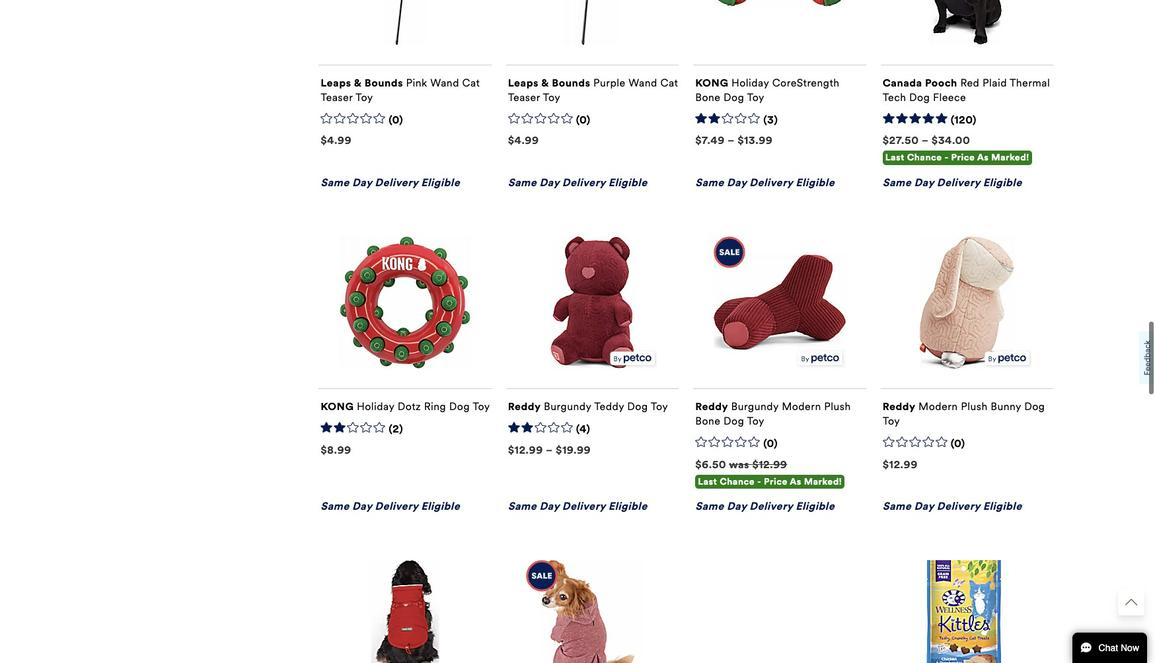 Task type: vqa. For each thing, say whether or not it's contained in the screenshot.


Task type: locate. For each thing, give the bounding box(es) containing it.
day for burgundy teddy dog toy
[[540, 501, 560, 513]]

leaps & bounds
[[321, 76, 403, 89], [508, 76, 591, 89]]

pink
[[406, 76, 428, 89]]

modern
[[782, 401, 822, 413], [919, 401, 958, 413]]

delivery
[[375, 176, 418, 189], [563, 176, 606, 189], [750, 176, 793, 189], [937, 176, 981, 189], [375, 501, 418, 513], [563, 501, 606, 513], [750, 501, 793, 513], [937, 501, 981, 513]]

0 vertical spatial kong
[[696, 76, 729, 89]]

red
[[961, 76, 980, 89]]

holiday up (3)
[[732, 76, 770, 89]]

burgundy modern plush bone dog toy
[[696, 401, 851, 428]]

$12.99 for $12.99
[[883, 459, 918, 471]]

chance inside "$6.50 was $12.99 last chance - price as marked!"
[[720, 477, 755, 488]]

0 reviews element down pink wand cat teaser toy
[[389, 113, 403, 127]]

$4.99
[[321, 135, 352, 147], [508, 135, 539, 147]]

0 vertical spatial bone
[[696, 91, 721, 104]]

chance inside the $27.50 – $34.00 last chance - price as marked!
[[908, 152, 943, 164]]

toy
[[356, 91, 373, 104], [543, 91, 561, 104], [747, 91, 765, 104], [473, 401, 490, 413], [651, 401, 669, 413], [747, 415, 765, 428], [883, 415, 901, 428]]

2 cat from the left
[[661, 76, 679, 89]]

1 vertical spatial last
[[698, 477, 718, 488]]

holiday up the (2)
[[357, 401, 395, 413]]

1 horizontal spatial leaps & bounds
[[508, 76, 591, 89]]

(0) down purple wand cat teaser toy
[[576, 113, 591, 126]]

from $27.50 up to $34.00 element
[[883, 135, 971, 147]]

1 horizontal spatial marked!
[[992, 152, 1030, 164]]

wand inside pink wand cat teaser toy
[[431, 76, 459, 89]]

bunny
[[991, 401, 1022, 413]]

toy for modern plush bunny dog toy
[[883, 415, 901, 428]]

kong
[[696, 76, 729, 89], [321, 401, 354, 413]]

(0) for modern
[[951, 438, 966, 450]]

$27.50 – $34.00 last chance - price as marked!
[[883, 135, 1030, 164]]

0 vertical spatial price
[[952, 152, 975, 164]]

(0) for burgundy
[[764, 438, 778, 450]]

1 horizontal spatial modern
[[919, 401, 958, 413]]

0 reviews element up "$6.50 was $12.99 last chance - price as marked!"
[[764, 438, 778, 451]]

reddy burgundy teddy dog toy
[[508, 401, 669, 413]]

kong for kong
[[696, 76, 729, 89]]

(3)
[[764, 113, 778, 126]]

0 reviews element for purple
[[576, 113, 591, 127]]

1 horizontal spatial $12.99
[[753, 459, 788, 471]]

1 cat from the left
[[462, 76, 480, 89]]

0 horizontal spatial $12.99
[[508, 444, 543, 457]]

2 leaps from the left
[[508, 76, 539, 89]]

1 vertical spatial chance
[[720, 477, 755, 488]]

price inside "$6.50 was $12.99 last chance - price as marked!"
[[764, 477, 788, 488]]

1 horizontal spatial -
[[945, 152, 949, 164]]

toy inside pink wand cat teaser toy
[[356, 91, 373, 104]]

– left $19.99
[[546, 444, 553, 457]]

as inside the $27.50 – $34.00 last chance - price as marked!
[[978, 152, 989, 164]]

1 vertical spatial holiday
[[357, 401, 395, 413]]

1 horizontal spatial last
[[886, 152, 905, 164]]

toy for pink wand cat teaser toy
[[356, 91, 373, 104]]

1 vertical spatial -
[[758, 477, 762, 488]]

1 horizontal spatial reddy
[[696, 401, 729, 413]]

0 horizontal spatial holiday
[[357, 401, 395, 413]]

wand right purple
[[629, 76, 658, 89]]

kong up "$8.99" at the bottom of page
[[321, 401, 354, 413]]

burgundy up was
[[732, 401, 779, 413]]

corestrength
[[773, 76, 840, 89]]

2 leaps & bounds from the left
[[508, 76, 591, 89]]

teaser inside pink wand cat teaser toy
[[321, 91, 353, 104]]

wand right pink
[[431, 76, 459, 89]]

2 $4.99 from the left
[[508, 135, 539, 147]]

cat for purple wand cat teaser toy
[[661, 76, 679, 89]]

0 horizontal spatial chance
[[720, 477, 755, 488]]

cat inside purple wand cat teaser toy
[[661, 76, 679, 89]]

plush
[[825, 401, 851, 413], [961, 401, 988, 413]]

day for holiday dotz ring dog toy
[[352, 501, 372, 513]]

0 horizontal spatial last
[[698, 477, 718, 488]]

leaps & bounds left pink
[[321, 76, 403, 89]]

- for $12.99
[[758, 477, 762, 488]]

2 horizontal spatial reddy
[[883, 401, 916, 413]]

teddy
[[595, 401, 625, 413]]

burgundy
[[544, 401, 592, 413], [732, 401, 779, 413]]

leaps & bounds left purple
[[508, 76, 591, 89]]

red plaid thermal tech dog fleece
[[883, 76, 1051, 104]]

last down "$27.50"
[[886, 152, 905, 164]]

1 vertical spatial bone
[[696, 415, 721, 428]]

ring
[[424, 401, 446, 413]]

0 vertical spatial last
[[886, 152, 905, 164]]

day
[[352, 176, 372, 189], [540, 176, 560, 189], [727, 176, 747, 189], [915, 176, 935, 189], [352, 501, 372, 513], [540, 501, 560, 513], [727, 501, 747, 513], [915, 501, 935, 513]]

(0) down pink wand cat teaser toy
[[389, 113, 403, 126]]

0 horizontal spatial marked!
[[804, 477, 842, 488]]

0 horizontal spatial cat
[[462, 76, 480, 89]]

last inside "$6.50 was $12.99 last chance - price as marked!"
[[698, 477, 718, 488]]

1 horizontal spatial $4.99
[[508, 135, 539, 147]]

– right "$27.50"
[[922, 135, 929, 147]]

dog inside burgundy modern plush bone dog toy
[[724, 415, 745, 428]]

0 horizontal spatial wand
[[431, 76, 459, 89]]

price for $34.00
[[952, 152, 975, 164]]

2 teaser from the left
[[508, 91, 540, 104]]

1 vertical spatial price
[[764, 477, 788, 488]]

& left pink
[[354, 76, 362, 89]]

2 horizontal spatial $12.99
[[883, 459, 918, 471]]

leaps & bounds for purple wand cat teaser toy
[[508, 76, 591, 89]]

0 horizontal spatial burgundy
[[544, 401, 592, 413]]

same day delivery eligible
[[321, 176, 460, 189], [508, 176, 648, 189], [696, 176, 835, 189], [883, 176, 1023, 189], [321, 501, 460, 513], [508, 501, 648, 513], [696, 501, 835, 513], [883, 501, 1023, 513]]

plush inside burgundy modern plush bone dog toy
[[825, 401, 851, 413]]

$13.99
[[738, 135, 773, 147]]

1 modern from the left
[[782, 401, 822, 413]]

same
[[321, 176, 350, 189], [508, 176, 537, 189], [696, 176, 724, 189], [883, 176, 912, 189], [321, 501, 350, 513], [508, 501, 537, 513], [696, 501, 724, 513], [883, 501, 912, 513]]

1 horizontal spatial teaser
[[508, 91, 540, 104]]

1 vertical spatial as
[[790, 477, 802, 488]]

last for $6.50
[[698, 477, 718, 488]]

as
[[978, 152, 989, 164], [790, 477, 802, 488]]

1 vertical spatial marked!
[[804, 477, 842, 488]]

0 horizontal spatial price
[[764, 477, 788, 488]]

& for pink wand cat teaser toy
[[354, 76, 362, 89]]

bone
[[696, 91, 721, 104], [696, 415, 721, 428]]

0 horizontal spatial &
[[354, 76, 362, 89]]

1 horizontal spatial –
[[728, 135, 735, 147]]

wand inside purple wand cat teaser toy
[[629, 76, 658, 89]]

0 horizontal spatial reddy
[[508, 401, 541, 413]]

-
[[945, 152, 949, 164], [758, 477, 762, 488]]

toy inside holiday corestrength bone dog toy
[[747, 91, 765, 104]]

1 horizontal spatial as
[[978, 152, 989, 164]]

toy inside burgundy modern plush bone dog toy
[[747, 415, 765, 428]]

0 horizontal spatial kong
[[321, 401, 354, 413]]

day for pink wand cat teaser toy
[[352, 176, 372, 189]]

1 horizontal spatial wand
[[629, 76, 658, 89]]

$12.99 for $12.99 – $19.99
[[508, 444, 543, 457]]

bounds left purple
[[552, 76, 591, 89]]

fleece
[[933, 91, 967, 104]]

eligible
[[421, 176, 460, 189], [609, 176, 648, 189], [796, 176, 835, 189], [984, 176, 1023, 189], [421, 501, 460, 513], [609, 501, 648, 513], [796, 501, 835, 513], [984, 501, 1023, 513]]

1 vertical spatial kong
[[321, 401, 354, 413]]

0 reviews element down modern plush bunny dog toy
[[951, 438, 966, 451]]

day for modern plush bunny dog toy
[[915, 501, 935, 513]]

3 reddy from the left
[[883, 401, 916, 413]]

kong up $7.49
[[696, 76, 729, 89]]

– for $12.99
[[546, 444, 553, 457]]

wand
[[431, 76, 459, 89], [629, 76, 658, 89]]

- inside "$6.50 was $12.99 last chance - price as marked!"
[[758, 477, 762, 488]]

2 reddy from the left
[[696, 401, 729, 413]]

$6.50
[[696, 459, 727, 471]]

holiday inside holiday corestrength bone dog toy
[[732, 76, 770, 89]]

1 leaps from the left
[[321, 76, 351, 89]]

2 bone from the top
[[696, 415, 721, 428]]

delivery for holiday corestrength bone dog toy
[[750, 176, 793, 189]]

0 reviews element down purple wand cat teaser toy
[[576, 113, 591, 127]]

canada pooch
[[883, 76, 958, 89]]

burgundy up the (4)
[[544, 401, 592, 413]]

same day delivery eligible for pink wand cat teaser toy
[[321, 176, 460, 189]]

leaps & bounds for pink wand cat teaser toy
[[321, 76, 403, 89]]

chance
[[908, 152, 943, 164], [720, 477, 755, 488]]

cat for pink wand cat teaser toy
[[462, 76, 480, 89]]

dog
[[724, 91, 745, 104], [910, 91, 930, 104], [449, 401, 470, 413], [628, 401, 648, 413], [1025, 401, 1046, 413], [724, 415, 745, 428]]

1 bounds from the left
[[365, 76, 403, 89]]

0 horizontal spatial modern
[[782, 401, 822, 413]]

– inside the $27.50 – $34.00 last chance - price as marked!
[[922, 135, 929, 147]]

0 vertical spatial -
[[945, 152, 949, 164]]

1 horizontal spatial &
[[542, 76, 549, 89]]

dog right bunny
[[1025, 401, 1046, 413]]

(0) for pink
[[389, 113, 403, 126]]

(0)
[[389, 113, 403, 126], [576, 113, 591, 126], [764, 438, 778, 450], [951, 438, 966, 450]]

1 $4.99 from the left
[[321, 135, 352, 147]]

dog up from $7.49 up to $13.99 element
[[724, 91, 745, 104]]

bone up '$6.50'
[[696, 415, 721, 428]]

leaps
[[321, 76, 351, 89], [508, 76, 539, 89]]

same for pink wand cat teaser toy
[[321, 176, 350, 189]]

toy for purple wand cat teaser toy
[[543, 91, 561, 104]]

2 wand from the left
[[629, 76, 658, 89]]

chance for was
[[720, 477, 755, 488]]

(0) down modern plush bunny dog toy
[[951, 438, 966, 450]]

cat right pink
[[462, 76, 480, 89]]

day for holiday corestrength bone dog toy
[[727, 176, 747, 189]]

kong for kong holiday dotz ring dog toy
[[321, 401, 354, 413]]

1 bone from the top
[[696, 91, 721, 104]]

0 horizontal spatial teaser
[[321, 91, 353, 104]]

0 horizontal spatial –
[[546, 444, 553, 457]]

1 teaser from the left
[[321, 91, 353, 104]]

dotz
[[398, 401, 421, 413]]

cat right purple
[[661, 76, 679, 89]]

1 leaps & bounds from the left
[[321, 76, 403, 89]]

delivery for holiday dotz ring dog toy
[[375, 501, 418, 513]]

–
[[728, 135, 735, 147], [922, 135, 929, 147], [546, 444, 553, 457]]

2 horizontal spatial –
[[922, 135, 929, 147]]

1 wand from the left
[[431, 76, 459, 89]]

as for $34.00
[[978, 152, 989, 164]]

$12.99
[[508, 444, 543, 457], [753, 459, 788, 471], [883, 459, 918, 471]]

2 plush from the left
[[961, 401, 988, 413]]

1 plush from the left
[[825, 401, 851, 413]]

0 horizontal spatial -
[[758, 477, 762, 488]]

0 vertical spatial holiday
[[732, 76, 770, 89]]

marked! inside "$6.50 was $12.99 last chance - price as marked!"
[[804, 477, 842, 488]]

2 modern from the left
[[919, 401, 958, 413]]

1 horizontal spatial leaps
[[508, 76, 539, 89]]

0 vertical spatial marked!
[[992, 152, 1030, 164]]

last
[[886, 152, 905, 164], [698, 477, 718, 488]]

reddy
[[508, 401, 541, 413], [696, 401, 729, 413], [883, 401, 916, 413]]

– right $7.49
[[728, 135, 735, 147]]

2 bounds from the left
[[552, 76, 591, 89]]

cat inside pink wand cat teaser toy
[[462, 76, 480, 89]]

1 horizontal spatial chance
[[908, 152, 943, 164]]

bone up $7.49
[[696, 91, 721, 104]]

last inside the $27.50 – $34.00 last chance - price as marked!
[[886, 152, 905, 164]]

cat
[[462, 76, 480, 89], [661, 76, 679, 89]]

purple
[[594, 76, 626, 89]]

1 horizontal spatial bounds
[[552, 76, 591, 89]]

2 burgundy from the left
[[732, 401, 779, 413]]

same day delivery eligible for purple wand cat teaser toy
[[508, 176, 648, 189]]

1 horizontal spatial kong
[[696, 76, 729, 89]]

toy inside purple wand cat teaser toy
[[543, 91, 561, 104]]

modern plush bunny dog toy
[[883, 401, 1046, 428]]

2 & from the left
[[542, 76, 549, 89]]

bounds left pink
[[365, 76, 403, 89]]

0 horizontal spatial as
[[790, 477, 802, 488]]

0 reviews element for modern
[[951, 438, 966, 451]]

from $12.99 up to $19.99 element
[[508, 444, 591, 457]]

same for holiday corestrength bone dog toy
[[696, 176, 724, 189]]

kong holiday dotz ring dog toy
[[321, 401, 490, 413]]

(0) up "$6.50 was $12.99 last chance - price as marked!"
[[764, 438, 778, 450]]

from $7.49 up to $13.99 element
[[696, 135, 773, 147]]

same for modern plush bunny dog toy
[[883, 501, 912, 513]]

as inside "$6.50 was $12.99 last chance - price as marked!"
[[790, 477, 802, 488]]

price inside the $27.50 – $34.00 last chance - price as marked!
[[952, 152, 975, 164]]

marked! inside the $27.50 – $34.00 last chance - price as marked!
[[992, 152, 1030, 164]]

holiday
[[732, 76, 770, 89], [357, 401, 395, 413]]

delivery for pink wand cat teaser toy
[[375, 176, 418, 189]]

0 horizontal spatial leaps
[[321, 76, 351, 89]]

&
[[354, 76, 362, 89], [542, 76, 549, 89]]

1 horizontal spatial plush
[[961, 401, 988, 413]]

0 horizontal spatial bounds
[[365, 76, 403, 89]]

0 horizontal spatial $4.99
[[321, 135, 352, 147]]

toy inside modern plush bunny dog toy
[[883, 415, 901, 428]]

chance for –
[[908, 152, 943, 164]]

1 horizontal spatial price
[[952, 152, 975, 164]]

(120)
[[951, 113, 977, 126]]

& left purple
[[542, 76, 549, 89]]

price
[[952, 152, 975, 164], [764, 477, 788, 488]]

1 horizontal spatial cat
[[661, 76, 679, 89]]

0 vertical spatial as
[[978, 152, 989, 164]]

thermal
[[1010, 76, 1051, 89]]

bone inside holiday corestrength bone dog toy
[[696, 91, 721, 104]]

teaser inside purple wand cat teaser toy
[[508, 91, 540, 104]]

marked!
[[992, 152, 1030, 164], [804, 477, 842, 488]]

bounds
[[365, 76, 403, 89], [552, 76, 591, 89]]

teaser
[[321, 91, 353, 104], [508, 91, 540, 104]]

1 & from the left
[[354, 76, 362, 89]]

chance down was
[[720, 477, 755, 488]]

0 reviews element
[[389, 113, 403, 127], [576, 113, 591, 127], [764, 438, 778, 451], [951, 438, 966, 451]]

eligible for modern plush bunny dog toy
[[984, 501, 1023, 513]]

1 horizontal spatial burgundy
[[732, 401, 779, 413]]

wand for pink
[[431, 76, 459, 89]]

as for $12.99
[[790, 477, 802, 488]]

chance down from $27.50 up to $34.00 element
[[908, 152, 943, 164]]

1 horizontal spatial holiday
[[732, 76, 770, 89]]

– for $27.50
[[922, 135, 929, 147]]

last down '$6.50'
[[698, 477, 718, 488]]

dog up was
[[724, 415, 745, 428]]

0 horizontal spatial plush
[[825, 401, 851, 413]]

$34.00
[[932, 135, 971, 147]]

dog down canada pooch
[[910, 91, 930, 104]]

marked! for $34.00
[[992, 152, 1030, 164]]

- inside the $27.50 – $34.00 last chance - price as marked!
[[945, 152, 949, 164]]

0 vertical spatial chance
[[908, 152, 943, 164]]

0 horizontal spatial leaps & bounds
[[321, 76, 403, 89]]

$8.99
[[321, 444, 351, 457]]



Task type: describe. For each thing, give the bounding box(es) containing it.
delivery for burgundy teddy dog toy
[[563, 501, 606, 513]]

– for $7.49
[[728, 135, 735, 147]]

plush inside modern plush bunny dog toy
[[961, 401, 988, 413]]

eligible for purple wand cat teaser toy
[[609, 176, 648, 189]]

same day delivery eligible for holiday dotz ring dog toy
[[321, 501, 460, 513]]

$12.99 – $19.99
[[508, 444, 591, 457]]

$19.99
[[556, 444, 591, 457]]

$27.50
[[883, 135, 919, 147]]

$7.49 – $13.99
[[696, 135, 773, 147]]

2 reviews element
[[389, 423, 403, 437]]

same for holiday dotz ring dog toy
[[321, 501, 350, 513]]

plaid
[[983, 76, 1008, 89]]

toy for holiday corestrength bone dog toy
[[747, 91, 765, 104]]

marked! for $12.99
[[804, 477, 842, 488]]

same day delivery eligible for modern plush bunny dog toy
[[883, 501, 1023, 513]]

purple wand cat teaser toy
[[508, 76, 679, 104]]

(0) for purple
[[576, 113, 591, 126]]

bone inside burgundy modern plush bone dog toy
[[696, 415, 721, 428]]

1 reddy from the left
[[508, 401, 541, 413]]

pink wand cat teaser toy
[[321, 76, 480, 104]]

dog right teddy
[[628, 401, 648, 413]]

modern inside burgundy modern plush bone dog toy
[[782, 401, 822, 413]]

$7.49
[[696, 135, 725, 147]]

3 reviews element
[[764, 113, 778, 127]]

day for purple wand cat teaser toy
[[540, 176, 560, 189]]

$4.99 for purple wand cat teaser toy
[[508, 135, 539, 147]]

4 reviews element
[[576, 423, 591, 437]]

scroll to top image
[[1126, 597, 1138, 609]]

1 burgundy from the left
[[544, 401, 592, 413]]

delivery for modern plush bunny dog toy
[[937, 501, 981, 513]]

$4.99 for pink wand cat teaser toy
[[321, 135, 352, 147]]

same for purple wand cat teaser toy
[[508, 176, 537, 189]]

burgundy inside burgundy modern plush bone dog toy
[[732, 401, 779, 413]]

teaser for purple wand cat teaser toy
[[508, 91, 540, 104]]

$6.50 was $12.99 last chance - price as marked!
[[696, 459, 842, 488]]

120 reviews element
[[951, 113, 977, 127]]

eligible for burgundy teddy dog toy
[[609, 501, 648, 513]]

wand for purple
[[629, 76, 658, 89]]

0 reviews element for burgundy
[[764, 438, 778, 451]]

eligible for pink wand cat teaser toy
[[421, 176, 460, 189]]

holiday corestrength bone dog toy
[[696, 76, 840, 104]]

leaps for purple wand cat teaser toy
[[508, 76, 539, 89]]

leaps for pink wand cat teaser toy
[[321, 76, 351, 89]]

toy for reddy burgundy teddy dog toy
[[651, 401, 669, 413]]

bounds for purple
[[552, 76, 591, 89]]

last for $27.50
[[886, 152, 905, 164]]

dog inside modern plush bunny dog toy
[[1025, 401, 1046, 413]]

& for purple wand cat teaser toy
[[542, 76, 549, 89]]

delivery for purple wand cat teaser toy
[[563, 176, 606, 189]]

canada
[[883, 76, 923, 89]]

teaser for pink wand cat teaser toy
[[321, 91, 353, 104]]

same for burgundy teddy dog toy
[[508, 501, 537, 513]]

modern inside modern plush bunny dog toy
[[919, 401, 958, 413]]

dog right ring
[[449, 401, 470, 413]]

(2)
[[389, 423, 403, 436]]

(4)
[[576, 423, 591, 436]]

styled arrow button link
[[1119, 590, 1145, 616]]

same day delivery eligible for holiday corestrength bone dog toy
[[696, 176, 835, 189]]

reddy for modern plush bunny dog toy
[[883, 401, 916, 413]]

same day delivery eligible for burgundy teddy dog toy
[[508, 501, 648, 513]]

price for $12.99
[[764, 477, 788, 488]]

eligible for holiday dotz ring dog toy
[[421, 501, 460, 513]]

reddy for burgundy modern plush bone dog toy
[[696, 401, 729, 413]]

pooch
[[926, 76, 958, 89]]

$12.99 inside "$6.50 was $12.99 last chance - price as marked!"
[[753, 459, 788, 471]]

0 reviews element for pink
[[389, 113, 403, 127]]

bounds for pink
[[365, 76, 403, 89]]

- for $34.00
[[945, 152, 949, 164]]

eligible for holiday corestrength bone dog toy
[[796, 176, 835, 189]]

was
[[729, 459, 750, 471]]

dog inside "red plaid thermal tech dog fleece"
[[910, 91, 930, 104]]

tech
[[883, 91, 907, 104]]

dog inside holiday corestrength bone dog toy
[[724, 91, 745, 104]]



